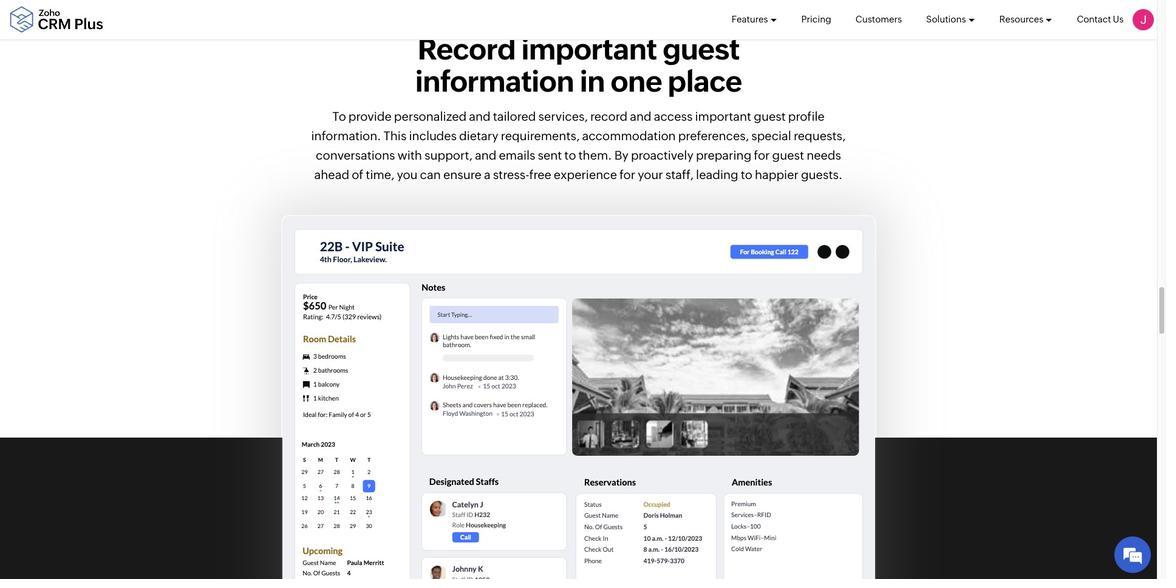 Task type: describe. For each thing, give the bounding box(es) containing it.
a
[[484, 168, 491, 182]]

resources
[[1000, 14, 1044, 24]]

place
[[668, 65, 742, 99]]

sent
[[538, 148, 562, 162]]

pricing
[[802, 14, 832, 24]]

us
[[1114, 14, 1124, 24]]

accommodation
[[583, 129, 676, 143]]

services,
[[539, 109, 588, 123]]

1 vertical spatial guest
[[754, 109, 786, 123]]

special
[[752, 129, 792, 143]]

and up a
[[475, 148, 497, 162]]

your
[[638, 168, 664, 182]]

personalized
[[394, 109, 467, 123]]

information
[[415, 65, 574, 99]]

tailored
[[493, 109, 536, 123]]

with
[[398, 148, 422, 162]]

conversations
[[316, 148, 395, 162]]

staff,
[[666, 168, 694, 182]]

contact us
[[1078, 14, 1124, 24]]

and up dietary
[[469, 109, 491, 123]]

ahead
[[315, 168, 350, 182]]

by
[[615, 148, 629, 162]]

1 horizontal spatial to
[[741, 168, 753, 182]]

record
[[418, 32, 516, 66]]

pricing link
[[802, 0, 832, 39]]

customers
[[856, 14, 903, 24]]

and up accommodation
[[630, 109, 652, 123]]

dietary
[[459, 129, 499, 143]]

to
[[333, 109, 346, 123]]

you
[[397, 168, 418, 182]]

ensure
[[444, 168, 482, 182]]

requirements,
[[501, 129, 580, 143]]

needs
[[807, 148, 842, 162]]

proactively
[[631, 148, 694, 162]]

features link
[[732, 0, 778, 39]]

record important guest information in one place
[[415, 32, 742, 99]]

time,
[[366, 168, 395, 182]]

to provide personalized and tailored services, record and access important guest profile information. this includes dietary requirements, accommodation preferences, special requests, conversations with support, and emails sent to them. by proactively preparing for guest needs ahead of time, you can ensure a stress-free experience for your staff, leading to happier guests.
[[312, 109, 846, 182]]

can
[[420, 168, 441, 182]]

happier
[[755, 168, 799, 182]]

preferences,
[[679, 129, 749, 143]]

support,
[[425, 148, 473, 162]]

includes
[[409, 129, 457, 143]]

profile
[[789, 109, 825, 123]]

contact
[[1078, 14, 1112, 24]]

1 horizontal spatial for
[[754, 148, 770, 162]]

resources link
[[1000, 0, 1053, 39]]

guests.
[[802, 168, 843, 182]]



Task type: vqa. For each thing, say whether or not it's contained in the screenshot.
'THEM.'
yes



Task type: locate. For each thing, give the bounding box(es) containing it.
for down special
[[754, 148, 770, 162]]

0 horizontal spatial for
[[620, 168, 636, 182]]

in
[[580, 65, 605, 99]]

and
[[469, 109, 491, 123], [630, 109, 652, 123], [475, 148, 497, 162]]

solutions link
[[927, 0, 976, 39]]

0 vertical spatial important
[[522, 32, 657, 66]]

guest up special
[[754, 109, 786, 123]]

record
[[591, 109, 628, 123]]

0 vertical spatial guest
[[663, 32, 740, 66]]

this
[[384, 129, 407, 143]]

guest down features
[[663, 32, 740, 66]]

0 horizontal spatial important
[[522, 32, 657, 66]]

experience
[[554, 168, 617, 182]]

provide
[[349, 109, 392, 123]]

free
[[530, 168, 552, 182]]

information.
[[312, 129, 381, 143]]

1 horizontal spatial important
[[696, 109, 752, 123]]

one
[[611, 65, 662, 99]]

guest up happier
[[773, 148, 805, 162]]

guest
[[663, 32, 740, 66], [754, 109, 786, 123], [773, 148, 805, 162]]

customers link
[[856, 0, 903, 39]]

important
[[522, 32, 657, 66], [696, 109, 752, 123]]

0 vertical spatial for
[[754, 148, 770, 162]]

proactive enagement image
[[281, 215, 877, 580]]

important inside record important guest information in one place
[[522, 32, 657, 66]]

for down by on the top right
[[620, 168, 636, 182]]

for
[[754, 148, 770, 162], [620, 168, 636, 182]]

contact us link
[[1078, 0, 1124, 39]]

2 vertical spatial guest
[[773, 148, 805, 162]]

solutions
[[927, 14, 967, 24]]

emails
[[499, 148, 536, 162]]

access
[[654, 109, 693, 123]]

james peterson image
[[1133, 9, 1155, 30]]

0 horizontal spatial to
[[565, 148, 576, 162]]

to right sent
[[565, 148, 576, 162]]

leading
[[697, 168, 739, 182]]

1 vertical spatial for
[[620, 168, 636, 182]]

them.
[[579, 148, 612, 162]]

requests,
[[794, 129, 846, 143]]

zoho crmplus logo image
[[9, 6, 103, 33]]

0 vertical spatial to
[[565, 148, 576, 162]]

preparing
[[696, 148, 752, 162]]

guest inside record important guest information in one place
[[663, 32, 740, 66]]

features
[[732, 14, 769, 24]]

to right leading
[[741, 168, 753, 182]]

of
[[352, 168, 364, 182]]

stress-
[[493, 168, 530, 182]]

1 vertical spatial important
[[696, 109, 752, 123]]

to
[[565, 148, 576, 162], [741, 168, 753, 182]]

important inside "to provide personalized and tailored services, record and access important guest profile information. this includes dietary requirements, accommodation preferences, special requests, conversations with support, and emails sent to them. by proactively preparing for guest needs ahead of time, you can ensure a stress-free experience for your staff, leading to happier guests."
[[696, 109, 752, 123]]

1 vertical spatial to
[[741, 168, 753, 182]]



